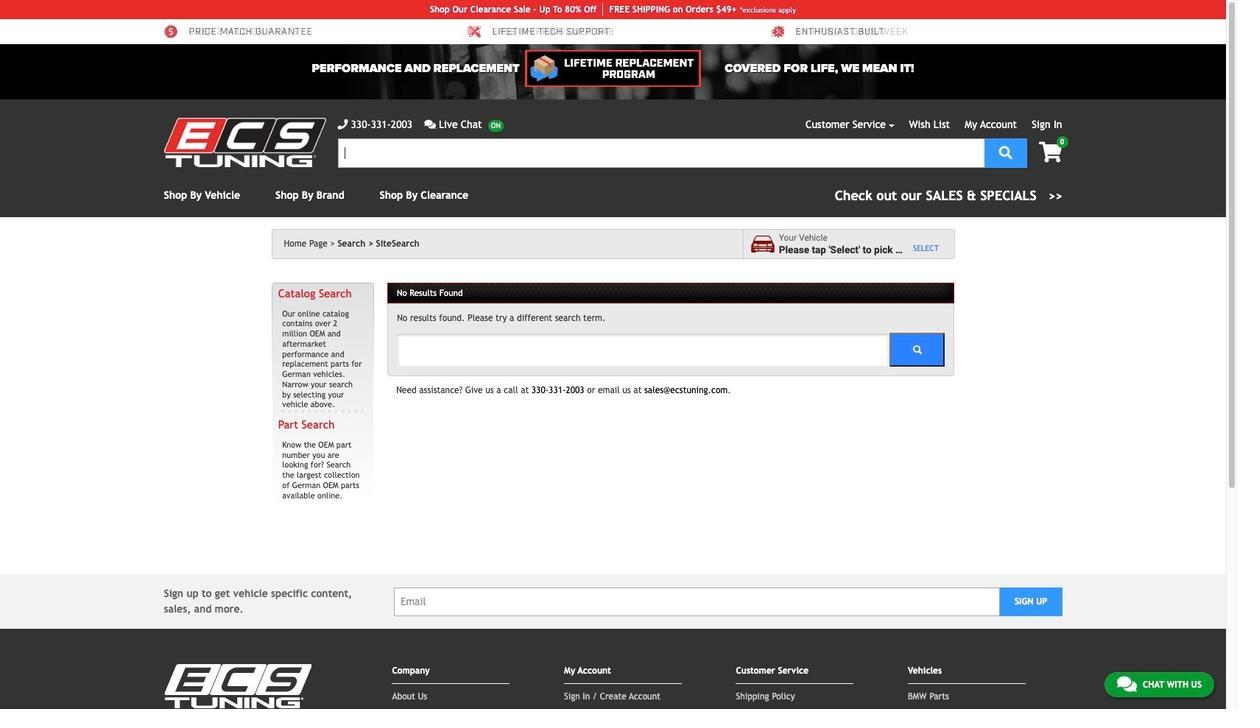 Task type: vqa. For each thing, say whether or not it's contained in the screenshot.
WISH LIST at the right
no



Task type: locate. For each thing, give the bounding box(es) containing it.
0 vertical spatial ecs tuning image
[[164, 118, 326, 167]]

comments image
[[1118, 676, 1137, 693]]

Search text field
[[338, 139, 985, 168]]

None text field
[[397, 333, 890, 367]]

Email email field
[[394, 588, 1000, 616]]

ecs tuning image
[[164, 118, 326, 167], [164, 665, 311, 709]]

2 ecs tuning image from the top
[[164, 665, 311, 709]]

1 vertical spatial ecs tuning image
[[164, 665, 311, 709]]



Task type: describe. For each thing, give the bounding box(es) containing it.
comments image
[[425, 119, 436, 130]]

lifetime replacement program banner image
[[526, 50, 701, 87]]

1 ecs tuning image from the top
[[164, 118, 326, 167]]

phone image
[[338, 119, 348, 130]]

search image
[[1000, 146, 1013, 159]]

white image
[[913, 345, 923, 355]]

shopping cart image
[[1040, 142, 1063, 163]]



